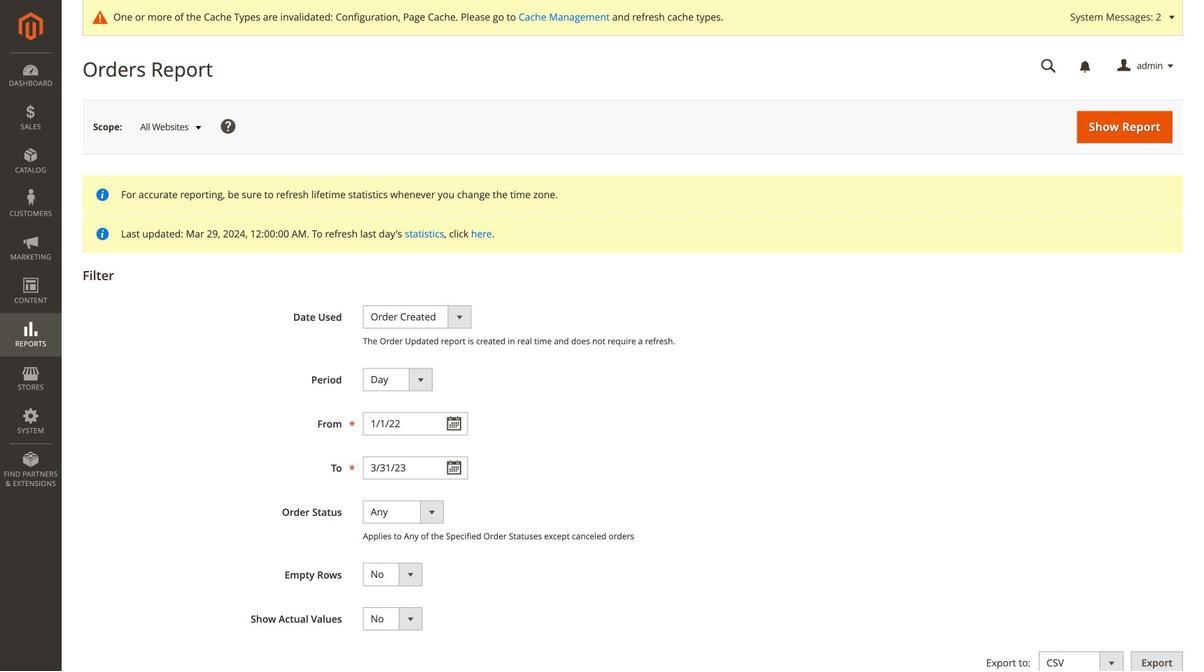 Task type: locate. For each thing, give the bounding box(es) containing it.
menu bar
[[0, 53, 62, 495]]

None text field
[[1032, 54, 1067, 78], [363, 412, 468, 435], [363, 456, 468, 479], [1032, 54, 1067, 78], [363, 412, 468, 435], [363, 456, 468, 479]]

magento admin panel image
[[19, 12, 43, 41]]



